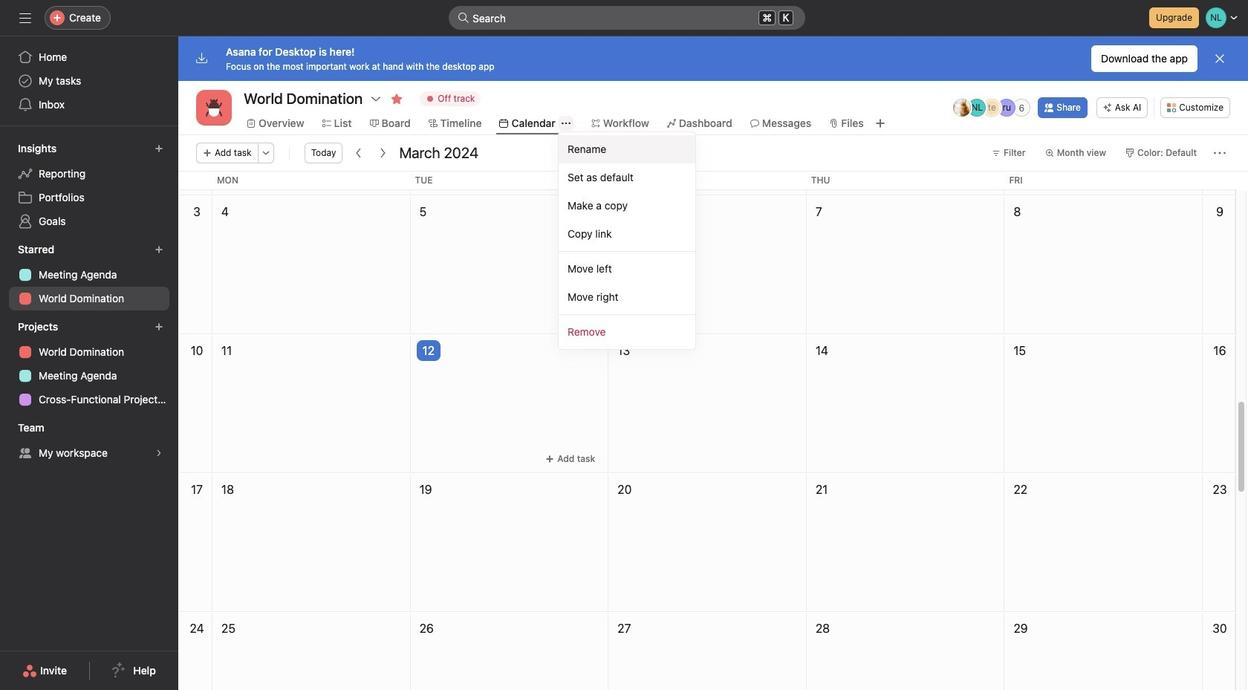 Task type: vqa. For each thing, say whether or not it's contained in the screenshot.
"Next month" icon
yes



Task type: describe. For each thing, give the bounding box(es) containing it.
more actions image
[[1214, 147, 1226, 159]]

new project or portfolio image
[[155, 322, 163, 331]]

global element
[[0, 36, 178, 126]]

add tab image
[[874, 117, 886, 129]]

previous month image
[[353, 147, 365, 159]]

more actions image
[[261, 149, 270, 157]]

Search tasks, projects, and more text field
[[449, 6, 805, 30]]

hide sidebar image
[[19, 12, 31, 24]]



Task type: locate. For each thing, give the bounding box(es) containing it.
projects element
[[0, 314, 178, 415]]

tab actions image
[[561, 119, 570, 128]]

show options image
[[370, 93, 382, 105]]

menu item
[[559, 135, 695, 163]]

see details, my workspace image
[[155, 449, 163, 458]]

starred element
[[0, 236, 178, 314]]

dismiss image
[[1214, 53, 1226, 65]]

None field
[[449, 6, 805, 30]]

next month image
[[377, 147, 389, 159]]

bug image
[[205, 99, 223, 117]]

new insights image
[[155, 144, 163, 153]]

prominent image
[[458, 12, 470, 24]]

remove from starred image
[[391, 93, 403, 105]]

insights element
[[0, 135, 178, 236]]

add items to starred image
[[155, 245, 163, 254]]

teams element
[[0, 415, 178, 468]]



